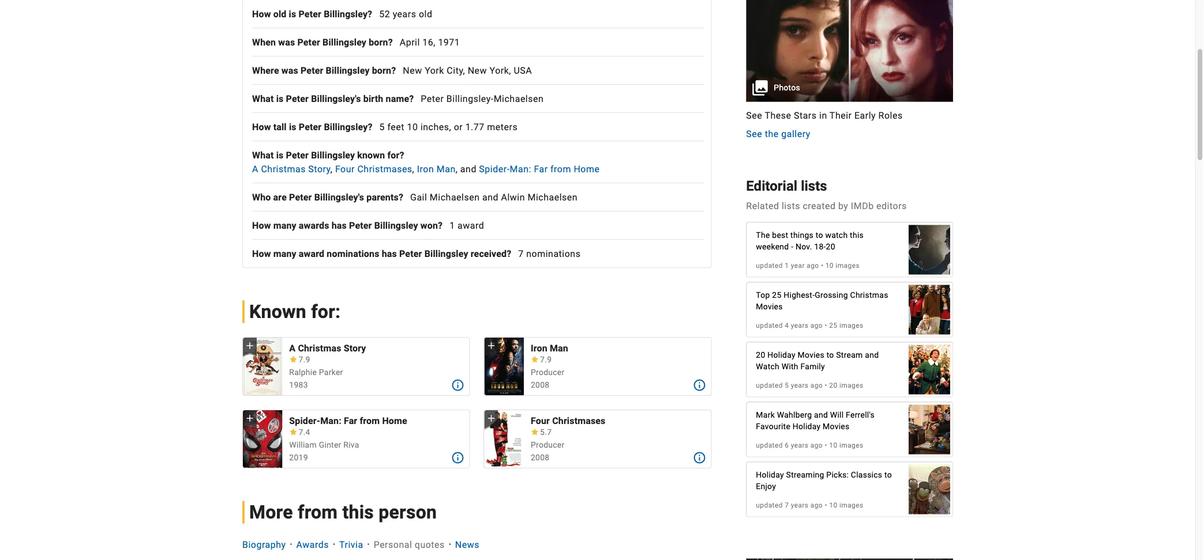 Task type: describe. For each thing, give the bounding box(es) containing it.
christmas inside 'button'
[[298, 343, 341, 354]]

ago for and
[[811, 442, 823, 450]]

• for and
[[825, 442, 827, 450]]

spider-man: far from home
[[289, 416, 407, 427]]

6
[[785, 442, 789, 450]]

see the gallery button
[[746, 128, 811, 141]]

lists for editorial
[[801, 178, 827, 195]]

is right tall
[[289, 122, 296, 133]]

kíla lord cassidy and florence pugh in the wonder (2022) image
[[909, 220, 950, 281]]

editorial
[[746, 178, 798, 195]]

a inside what is peter billingsley known for? a christmas story , four christmases , iron man , and spider-man: far from home
[[252, 164, 258, 175]]

billingsley for what is peter billingsley known for? a christmas story , four christmases , iron man , and spider-man: far from home
[[311, 150, 355, 161]]

billingsley down won?
[[425, 249, 468, 260]]

10 right feet
[[407, 122, 418, 133]]

peter up when was peter billingsley born? on the left of the page
[[299, 9, 321, 20]]

four inside what is peter billingsley known for? a christmas story , four christmases , iron man , and spider-man: far from home
[[335, 164, 355, 175]]

what is peter billingsley known for? a christmas story , four christmases , iron man , and spider-man: far from home
[[252, 150, 600, 175]]

2 vertical spatial 20
[[829, 382, 838, 390]]

four inside button
[[531, 416, 550, 427]]

ralphie
[[289, 368, 317, 378]]

michaelsen up 1 award
[[430, 192, 480, 203]]

news button
[[455, 539, 480, 553]]

see these stars in their early roles
[[746, 111, 903, 122]]

1 old from the left
[[273, 9, 286, 20]]

group containing see these stars in their early roles
[[746, 0, 953, 141]]

25 inside top 25 highest-grossing christmas movies
[[772, 291, 782, 301]]

0 vertical spatial 5
[[379, 122, 385, 133]]

updated 6 years ago • 10 images
[[756, 442, 864, 450]]

18-
[[814, 243, 826, 252]]

related
[[746, 201, 779, 212]]

7.9 for man
[[540, 356, 552, 365]]

things
[[791, 231, 814, 241]]

more image for a christmas story
[[451, 379, 465, 393]]

parents?
[[367, 192, 403, 203]]

by
[[838, 201, 848, 212]]

1 vertical spatial has
[[382, 249, 397, 260]]

peter right tall
[[299, 122, 322, 133]]

billingsley down the parents?
[[374, 220, 418, 231]]

1 new from the left
[[403, 65, 422, 76]]

spider-man: far from home link
[[479, 164, 600, 175]]

7.9 for christmas
[[299, 356, 310, 365]]

how tall is peter billingsley?
[[252, 122, 373, 133]]

billingsley? for how tall is peter billingsley?
[[324, 122, 373, 133]]

more from this person
[[249, 502, 437, 524]]

these
[[765, 111, 791, 122]]

updated 5 years ago • 20 images
[[756, 382, 864, 390]]

20 holiday movies to stream and watch with family
[[756, 351, 879, 372]]

see for see these stars in their early roles
[[746, 111, 762, 122]]

ferrell's
[[846, 411, 875, 421]]

personal
[[374, 540, 412, 551]]

editors
[[877, 201, 907, 212]]

holiday inside 20 holiday movies to stream and watch with family
[[768, 351, 796, 361]]

christmas inside what is peter billingsley known for? a christmas story , four christmases , iron man , and spider-man: far from home
[[261, 164, 306, 175]]

add image for iron man
[[486, 341, 497, 352]]

a christmas story link
[[252, 164, 331, 175]]

stars
[[794, 111, 817, 122]]

from inside 'spider-man: far from home' button
[[360, 416, 380, 427]]

ago for picks:
[[811, 502, 823, 510]]

billingsley-
[[447, 93, 494, 104]]

known
[[249, 301, 306, 323]]

william ginter riva
[[289, 441, 359, 450]]

see the gallery
[[746, 129, 811, 140]]

star inline image
[[289, 430, 297, 436]]

riva
[[344, 441, 359, 450]]

tall
[[273, 122, 287, 133]]

from inside what is peter billingsley known for? a christmas story , four christmases , iron man , and spider-man: far from home
[[551, 164, 571, 175]]

images for stream
[[840, 382, 864, 390]]

christmas inside top 25 highest-grossing christmas movies
[[850, 291, 888, 301]]

biography
[[242, 540, 286, 551]]

best
[[772, 231, 788, 241]]

group for four christmases
[[485, 411, 524, 469]]

in
[[819, 111, 827, 122]]

52
[[379, 9, 390, 20]]

peter down won?
[[399, 249, 422, 260]]

1.77
[[465, 122, 485, 133]]

updated for holiday streaming picks: classics to enjoy
[[756, 502, 783, 510]]

group for iron man
[[485, 338, 524, 396]]

watch
[[756, 363, 780, 372]]

peter billingsley, melinda dillon, jeff gillen, and darren mcgavin in a christmas story (1983) image
[[243, 338, 282, 396]]

top
[[756, 291, 770, 301]]

2 old from the left
[[419, 9, 432, 20]]

see for see the gallery
[[746, 129, 762, 140]]

peter down how old is peter billingsley?
[[297, 37, 320, 48]]

family
[[801, 363, 825, 372]]

april 16, 1971
[[400, 37, 460, 48]]

streaming
[[786, 471, 824, 481]]

ago for movies
[[811, 382, 823, 390]]

who
[[252, 192, 271, 203]]

1 , from the left
[[331, 164, 333, 175]]

for?
[[387, 150, 404, 161]]

april
[[400, 37, 420, 48]]

1 horizontal spatial 7
[[785, 502, 789, 510]]

more image for iron man
[[693, 379, 707, 393]]

christmases inside what is peter billingsley known for? a christmas story , four christmases , iron man , and spider-man: far from home
[[357, 164, 412, 175]]

how for how many award nominations has peter billingsley received?
[[252, 249, 271, 260]]

1 horizontal spatial award
[[458, 220, 484, 231]]

7 nominations
[[518, 249, 581, 260]]

producer for iron
[[531, 368, 565, 378]]

the best things to watch this weekend - nov. 18-20
[[756, 231, 864, 252]]

man: inside what is peter billingsley known for? a christmas story , four christmases , iron man , and spider-man: far from home
[[510, 164, 531, 175]]

-
[[791, 243, 794, 252]]

holiday streaming picks: classics to enjoy
[[756, 471, 892, 492]]

what for what is peter billingsley's birth name?
[[252, 93, 274, 104]]

story inside what is peter billingsley known for? a christmas story , four christmases , iron man , and spider-man: far from home
[[308, 164, 331, 175]]

will ferrell in elf (2003) image
[[909, 340, 950, 401]]

ralphie parker
[[289, 368, 343, 378]]

holiday inside holiday streaming picks: classics to enjoy
[[756, 471, 784, 481]]

was for where
[[282, 65, 298, 76]]

• for picks:
[[825, 502, 827, 510]]

trivia button
[[339, 539, 363, 553]]

0 horizontal spatial has
[[332, 220, 347, 231]]

their
[[830, 111, 852, 122]]

movies inside mark wahlberg and will ferrell's favourite holiday movies
[[823, 423, 850, 432]]

how many award nominations has peter billingsley received?
[[252, 249, 511, 260]]

are
[[273, 192, 287, 203]]

peter up how tall is peter billingsley?
[[286, 93, 309, 104]]

photos link
[[746, 0, 953, 102]]

photos
[[774, 84, 800, 93]]

2 new from the left
[[468, 65, 487, 76]]

producer for four
[[531, 441, 565, 450]]

alwin
[[501, 192, 525, 203]]

stream
[[836, 351, 863, 361]]

0 horizontal spatial 7
[[518, 249, 524, 260]]

a christmas story button
[[289, 343, 463, 355]]

four christmases link
[[335, 164, 412, 175]]

how for how tall is peter billingsley?
[[252, 122, 271, 133]]

years right the '52'
[[393, 9, 416, 20]]

robin the frog, kermit the frog, and miss piggy in the muppet christmas carol (1992) image
[[909, 460, 950, 521]]

peter up how many award nominations has peter billingsley received?
[[349, 220, 372, 231]]

billingsley for when was peter billingsley born?
[[323, 37, 366, 48]]

star inline image for four
[[531, 430, 539, 436]]

with
[[782, 363, 799, 372]]

more image for spider-man: far from home
[[451, 452, 465, 466]]

born? for when was peter billingsley born?
[[369, 37, 393, 48]]

peter inside what is peter billingsley known for? a christmas story , four christmases , iron man , and spider-man: far from home
[[286, 150, 309, 161]]

0 horizontal spatial 1
[[450, 220, 455, 231]]

hélène cardona, sam chuck, dian cathal, massi furlan, patrick doran, tom holland, andrew dunkelberger, ria fend, jake cerny, and charlie esquér in spider-man: far from home (2019) image
[[243, 411, 282, 469]]

is up tall
[[276, 93, 284, 104]]

known for:
[[249, 301, 341, 323]]

what is peter billingsley's birth name?
[[252, 93, 414, 104]]

how for how many awards has peter billingsley won?
[[252, 220, 271, 231]]

birth
[[363, 93, 383, 104]]

to for watch
[[816, 231, 823, 241]]

editorial lists
[[746, 178, 827, 195]]

20 inside 20 holiday movies to stream and watch with family
[[756, 351, 766, 361]]

7.4
[[299, 429, 310, 438]]

star inline image for a
[[289, 357, 297, 363]]

1 horizontal spatial 25
[[829, 322, 838, 330]]

biography button
[[242, 539, 286, 553]]

story inside 'button'
[[344, 343, 366, 354]]

2 , from the left
[[412, 164, 414, 175]]

early
[[855, 111, 876, 122]]

personal quotes button
[[374, 539, 445, 553]]

four christmases
[[531, 416, 606, 427]]

mark
[[756, 411, 775, 421]]

1 nominations from the left
[[327, 249, 379, 260]]

born? for where was peter billingsley born?
[[372, 65, 396, 76]]

parker
[[319, 368, 343, 378]]

person
[[379, 502, 437, 524]]

usa
[[514, 65, 532, 76]]



Task type: locate. For each thing, give the bounding box(es) containing it.
born?
[[369, 37, 393, 48], [372, 65, 396, 76]]

award down 'awards'
[[299, 249, 324, 260]]

vince vaughn and reese witherspoon in four christmases (2008) image
[[485, 411, 524, 469]]

name?
[[386, 93, 414, 104]]

1 vertical spatial movies
[[798, 351, 825, 361]]

billingsley for where was peter billingsley born?
[[326, 65, 370, 76]]

william
[[289, 441, 317, 450]]

0 horizontal spatial story
[[308, 164, 331, 175]]

images for to
[[840, 502, 864, 510]]

more image
[[451, 379, 465, 393], [693, 379, 707, 393]]

3 how from the top
[[252, 220, 271, 231]]

0 vertical spatial this
[[850, 231, 864, 241]]

1 vertical spatial spider-
[[289, 416, 320, 427]]

classics
[[851, 471, 883, 481]]

and right iron man link
[[460, 164, 477, 175]]

related lists created by imdb editors
[[746, 201, 907, 212]]

many for award
[[273, 249, 296, 260]]

quotes
[[415, 540, 445, 551]]

updated for mark wahlberg and will ferrell's favourite holiday movies
[[756, 442, 783, 450]]

1 horizontal spatial new
[[468, 65, 487, 76]]

1 horizontal spatial four
[[531, 416, 550, 427]]

who are peter billingsley's parents?
[[252, 192, 403, 203]]

1 horizontal spatial old
[[419, 9, 432, 20]]

new left "york"
[[403, 65, 422, 76]]

has down how many awards has peter billingsley won?
[[382, 249, 397, 260]]

0 horizontal spatial home
[[382, 416, 407, 427]]

2 7.9 from the left
[[540, 356, 552, 365]]

a up who
[[252, 164, 258, 175]]

10 for the
[[826, 262, 834, 270]]

man: up ginter
[[320, 416, 342, 427]]

billingsley?
[[324, 9, 372, 20], [324, 122, 373, 133]]

peter down "york"
[[421, 93, 444, 104]]

add image for spider-man: far from home
[[244, 413, 256, 425]]

1 2008 from the top
[[531, 381, 550, 391]]

star inline image left 5.7
[[531, 430, 539, 436]]

images down picks:
[[840, 502, 864, 510]]

nominations
[[327, 249, 379, 260], [526, 249, 581, 260]]

1 vertical spatial christmas
[[850, 291, 888, 301]]

home
[[574, 164, 600, 175], [382, 416, 407, 427]]

known
[[357, 150, 385, 161]]

to up "18-"
[[816, 231, 823, 241]]

man inside what is peter billingsley known for? a christmas story , four christmases , iron man , and spider-man: far from home
[[437, 164, 456, 175]]

2 more image from the left
[[693, 452, 707, 466]]

0 vertical spatial story
[[308, 164, 331, 175]]

michaelsen down usa
[[494, 93, 544, 104]]

many for awards
[[273, 220, 296, 231]]

ago for things
[[807, 262, 819, 270]]

billingsley? for how old is peter billingsley?
[[324, 9, 372, 20]]

four up 'who are peter billingsley's parents?'
[[335, 164, 355, 175]]

christmas
[[261, 164, 306, 175], [850, 291, 888, 301], [298, 343, 341, 354]]

images up stream
[[840, 322, 864, 330]]

lists for related
[[782, 201, 800, 212]]

0 vertical spatial production art image
[[746, 0, 953, 102]]

4
[[785, 322, 789, 330]]

10 for mark
[[829, 442, 838, 450]]

1 production art image from the top
[[746, 0, 953, 102]]

updated for the best things to watch this weekend - nov. 18-20
[[756, 262, 783, 270]]

movies inside top 25 highest-grossing christmas movies
[[756, 303, 783, 312]]

2008 down 5.7
[[531, 454, 550, 463]]

, down or
[[456, 164, 458, 175]]

billingsley? left the '52'
[[324, 9, 372, 20]]

iron inside what is peter billingsley known for? a christmas story , four christmases , iron man , and spider-man: far from home
[[417, 164, 434, 175]]

2 how from the top
[[252, 122, 271, 133]]

0 vertical spatial movies
[[756, 303, 783, 312]]

1 horizontal spatial from
[[360, 416, 380, 427]]

what
[[252, 93, 274, 104], [252, 150, 274, 161]]

ago down top 25 highest-grossing christmas movies
[[811, 322, 823, 330]]

1 horizontal spatial 1
[[785, 262, 789, 270]]

updated down the weekend
[[756, 262, 783, 270]]

1 see from the top
[[746, 111, 762, 122]]

more image
[[451, 452, 465, 466], [693, 452, 707, 466]]

1 right won?
[[450, 220, 455, 231]]

billingsley's down 'where was peter billingsley born?'
[[311, 93, 361, 104]]

2019
[[289, 454, 308, 463]]

billingsley inside what is peter billingsley known for? a christmas story , four christmases , iron man , and spider-man: far from home
[[311, 150, 355, 161]]

movies down will
[[823, 423, 850, 432]]

michaelsen down spider-man: far from home link
[[528, 192, 578, 203]]

2 horizontal spatial from
[[551, 164, 571, 175]]

mel gibson, mark wahlberg, john lithgow, and will ferrell in daddy's home 2 (2017) image
[[909, 400, 950, 461]]

will
[[830, 411, 844, 421]]

1 horizontal spatial 5
[[785, 382, 789, 390]]

0 vertical spatial billingsley's
[[311, 93, 361, 104]]

0 vertical spatial 1
[[450, 220, 455, 231]]

3 , from the left
[[456, 164, 458, 175]]

• for movies
[[825, 382, 827, 390]]

2 producer from the top
[[531, 441, 565, 450]]

0 vertical spatial lists
[[801, 178, 827, 195]]

1 horizontal spatial has
[[382, 249, 397, 260]]

man inside button
[[550, 343, 568, 354]]

holiday up with
[[768, 351, 796, 361]]

1 vertical spatial man:
[[320, 416, 342, 427]]

1 horizontal spatial this
[[850, 231, 864, 241]]

personal quotes
[[374, 540, 445, 551]]

0 horizontal spatial 25
[[772, 291, 782, 301]]

0 horizontal spatial spider-
[[289, 416, 320, 427]]

the
[[756, 231, 770, 241]]

has
[[332, 220, 347, 231], [382, 249, 397, 260]]

1 vertical spatial four
[[531, 416, 550, 427]]

far inside button
[[344, 416, 357, 427]]

star inline image up ralphie
[[289, 357, 297, 363]]

when
[[252, 37, 276, 48]]

0 vertical spatial far
[[534, 164, 548, 175]]

movies inside 20 holiday movies to stream and watch with family
[[798, 351, 825, 361]]

updated 1 year ago • 10 images
[[756, 262, 860, 270]]

1 what from the top
[[252, 93, 274, 104]]

to inside 20 holiday movies to stream and watch with family
[[827, 351, 834, 361]]

and
[[460, 164, 477, 175], [482, 192, 499, 203], [865, 351, 879, 361], [814, 411, 828, 421]]

0 vertical spatial has
[[332, 220, 347, 231]]

producer down 5.7
[[531, 441, 565, 450]]

2 what from the top
[[252, 150, 274, 161]]

award up received?
[[458, 220, 484, 231]]

• down "18-"
[[821, 262, 824, 270]]

0 vertical spatial from
[[551, 164, 571, 175]]

1 more image from the left
[[451, 379, 465, 393]]

how many awards has peter billingsley won?
[[252, 220, 443, 231]]

2008
[[531, 381, 550, 391], [531, 454, 550, 463]]

is up when was peter billingsley born? on the left of the page
[[289, 9, 296, 20]]

1 vertical spatial man
[[550, 343, 568, 354]]

0 horizontal spatial award
[[299, 249, 324, 260]]

group for a christmas story
[[243, 338, 282, 396]]

2 updated from the top
[[756, 322, 783, 330]]

peter right are
[[289, 192, 312, 203]]

how
[[252, 9, 271, 20], [252, 122, 271, 133], [252, 220, 271, 231], [252, 249, 271, 260]]

for:
[[311, 301, 341, 323]]

billingsley down how tall is peter billingsley?
[[311, 150, 355, 161]]

5 left feet
[[379, 122, 385, 133]]

ago down family
[[811, 382, 823, 390]]

1 how from the top
[[252, 9, 271, 20]]

photos group
[[746, 0, 953, 102]]

star inline image down iron man on the left bottom of page
[[531, 357, 539, 363]]

1 horizontal spatial lists
[[801, 178, 827, 195]]

25 right the top
[[772, 291, 782, 301]]

won?
[[421, 220, 443, 231]]

52 years old
[[379, 9, 432, 20]]

2008 down iron man on the left bottom of page
[[531, 381, 550, 391]]

to for stream
[[827, 351, 834, 361]]

1 vertical spatial to
[[827, 351, 834, 361]]

this christmas (2007) image
[[909, 280, 950, 341]]

ago down mark wahlberg and will ferrell's favourite holiday movies
[[811, 442, 823, 450]]

how for how old is peter billingsley?
[[252, 9, 271, 20]]

to right classics
[[885, 471, 892, 481]]

0 vertical spatial to
[[816, 231, 823, 241]]

new right city,
[[468, 65, 487, 76]]

add image for four christmases
[[486, 413, 497, 425]]

to left stream
[[827, 351, 834, 361]]

this
[[850, 231, 864, 241], [342, 502, 374, 524]]

and left "alwin"
[[482, 192, 499, 203]]

4 how from the top
[[252, 249, 271, 260]]

spider- up gail michaelsen and alwin michaelsen
[[479, 164, 510, 175]]

group for spider-man: far from home
[[243, 411, 282, 469]]

spider- inside 'spider-man: far from home' button
[[289, 416, 320, 427]]

producer down iron man on the left bottom of page
[[531, 368, 565, 378]]

0 vertical spatial what
[[252, 93, 274, 104]]

1 vertical spatial 7
[[785, 502, 789, 510]]

holiday inside mark wahlberg and will ferrell's favourite holiday movies
[[793, 423, 821, 432]]

spider- inside what is peter billingsley known for? a christmas story , four christmases , iron man , and spider-man: far from home
[[479, 164, 510, 175]]

and inside 20 holiday movies to stream and watch with family
[[865, 351, 879, 361]]

see inside button
[[746, 129, 762, 140]]

1 vertical spatial a
[[289, 343, 296, 354]]

or
[[454, 122, 463, 133]]

10 up picks:
[[829, 442, 838, 450]]

7.9 down iron man on the left bottom of page
[[540, 356, 552, 365]]

when was peter billingsley born?
[[252, 37, 393, 48]]

0 vertical spatial a
[[252, 164, 258, 175]]

2 vertical spatial to
[[885, 471, 892, 481]]

1 horizontal spatial to
[[827, 351, 834, 361]]

1 horizontal spatial christmases
[[552, 416, 606, 427]]

0 horizontal spatial more image
[[451, 379, 465, 393]]

grossing
[[815, 291, 848, 301]]

years down streaming
[[791, 502, 809, 510]]

0 vertical spatial award
[[458, 220, 484, 231]]

0 horizontal spatial nominations
[[327, 249, 379, 260]]

this right watch
[[850, 231, 864, 241]]

wahlberg
[[777, 411, 812, 421]]

• down top 25 highest-grossing christmas movies
[[825, 322, 827, 330]]

gail michaelsen and alwin michaelsen
[[410, 192, 578, 203]]

was for when
[[278, 37, 295, 48]]

1 horizontal spatial iron
[[531, 343, 548, 354]]

2 horizontal spatial to
[[885, 471, 892, 481]]

4 updated from the top
[[756, 442, 783, 450]]

ago for highest-
[[811, 322, 823, 330]]

0 horizontal spatial iron
[[417, 164, 434, 175]]

0 horizontal spatial a
[[252, 164, 258, 175]]

new
[[403, 65, 422, 76], [468, 65, 487, 76]]

michaelsen
[[494, 93, 544, 104], [430, 192, 480, 203], [528, 192, 578, 203]]

peter up a christmas story link
[[286, 150, 309, 161]]

0 vertical spatial 2008
[[531, 381, 550, 391]]

• for highest-
[[825, 322, 827, 330]]

home inside what is peter billingsley known for? a christmas story , four christmases , iron man , and spider-man: far from home
[[574, 164, 600, 175]]

1 vertical spatial see
[[746, 129, 762, 140]]

production art image
[[746, 0, 953, 102], [746, 560, 953, 561]]

star inline image
[[289, 357, 297, 363], [531, 357, 539, 363], [531, 430, 539, 436]]

10
[[407, 122, 418, 133], [826, 262, 834, 270], [829, 442, 838, 450], [829, 502, 838, 510]]

spider-man: far from home button
[[289, 416, 463, 427]]

0 vertical spatial born?
[[369, 37, 393, 48]]

imdb
[[851, 201, 874, 212]]

spider- up 7.4
[[289, 416, 320, 427]]

star inline image for iron
[[531, 357, 539, 363]]

ago right year
[[807, 262, 819, 270]]

jeff bridges, robert downey jr., gwyneth paltrow, and terrence howard in iron man (2008) image
[[485, 338, 524, 396]]

0 horizontal spatial this
[[342, 502, 374, 524]]

1 horizontal spatial home
[[574, 164, 600, 175]]

1 vertical spatial 5
[[785, 382, 789, 390]]

2 nominations from the left
[[526, 249, 581, 260]]

0 horizontal spatial man:
[[320, 416, 342, 427]]

billingsley's for parents?
[[314, 192, 364, 203]]

holiday down wahlberg
[[793, 423, 821, 432]]

and left will
[[814, 411, 828, 421]]

what inside what is peter billingsley known for? a christmas story , four christmases , iron man , and spider-man: far from home
[[252, 150, 274, 161]]

has right 'awards'
[[332, 220, 347, 231]]

billingsley up what is peter billingsley's birth name?
[[326, 65, 370, 76]]

0 horizontal spatial to
[[816, 231, 823, 241]]

old up 16,
[[419, 9, 432, 20]]

0 vertical spatial producer
[[531, 368, 565, 378]]

is up a christmas story link
[[276, 150, 284, 161]]

how old is peter billingsley?
[[252, 9, 372, 20]]

home inside button
[[382, 416, 407, 427]]

0 vertical spatial christmases
[[357, 164, 412, 175]]

1 vertical spatial lists
[[782, 201, 800, 212]]

2 see from the top
[[746, 129, 762, 140]]

a inside 'button'
[[289, 343, 296, 354]]

add image
[[486, 341, 497, 352], [244, 413, 256, 425], [486, 413, 497, 425]]

holiday up enjoy
[[756, 471, 784, 481]]

images for watch
[[836, 262, 860, 270]]

3 updated from the top
[[756, 382, 783, 390]]

1 horizontal spatial more image
[[693, 452, 707, 466]]

updated for 20 holiday movies to stream and watch with family
[[756, 382, 783, 390]]

years for holiday
[[791, 502, 809, 510]]

1 7.9 from the left
[[299, 356, 310, 365]]

christmas up the ralphie parker
[[298, 343, 341, 354]]

old up when
[[273, 9, 286, 20]]

5 updated from the top
[[756, 502, 783, 510]]

images for ferrell's
[[840, 442, 864, 450]]

this inside the best things to watch this weekend - nov. 18-20
[[850, 231, 864, 241]]

2 many from the top
[[273, 249, 296, 260]]

roles
[[879, 111, 903, 122]]

billingsley's for birth
[[311, 93, 361, 104]]

was right where
[[282, 65, 298, 76]]

years right "4"
[[791, 322, 809, 330]]

billingsley's
[[311, 93, 361, 104], [314, 192, 364, 203]]

trivia
[[339, 540, 363, 551]]

10 down holiday streaming picks: classics to enjoy
[[829, 502, 838, 510]]

10 for holiday
[[829, 502, 838, 510]]

christmas up are
[[261, 164, 306, 175]]

billingsley's up how many awards has peter billingsley won?
[[314, 192, 364, 203]]

peter down when was peter billingsley born? on the left of the page
[[301, 65, 323, 76]]

peter billingsley-michaelsen
[[421, 93, 544, 104]]

25 down top 25 highest-grossing christmas movies
[[829, 322, 838, 330]]

images for christmas
[[840, 322, 864, 330]]

was right when
[[278, 37, 295, 48]]

2 vertical spatial from
[[298, 502, 338, 524]]

1 more image from the left
[[451, 452, 465, 466]]

2 2008 from the top
[[531, 454, 550, 463]]

where
[[252, 65, 279, 76]]

years for mark
[[791, 442, 809, 450]]

1 vertical spatial born?
[[372, 65, 396, 76]]

favourite
[[756, 423, 791, 432]]

iron right jeff bridges, robert downey jr., gwyneth paltrow, and terrence howard in iron man (2008) image
[[531, 343, 548, 354]]

the
[[765, 129, 779, 140]]

2 horizontal spatial ,
[[456, 164, 458, 175]]

awards
[[296, 540, 329, 551]]

years for 20
[[791, 382, 809, 390]]

from
[[551, 164, 571, 175], [360, 416, 380, 427], [298, 502, 338, 524]]

awards button
[[296, 539, 329, 553]]

born? up 'birth'
[[372, 65, 396, 76]]

iron inside button
[[531, 343, 548, 354]]

movies
[[756, 303, 783, 312], [798, 351, 825, 361], [823, 423, 850, 432]]

add image
[[244, 341, 256, 352]]

• for things
[[821, 262, 824, 270]]

city,
[[447, 65, 465, 76]]

images down stream
[[840, 382, 864, 390]]

2008 for iron
[[531, 381, 550, 391]]

0 vertical spatial four
[[335, 164, 355, 175]]

0 horizontal spatial 7.9
[[299, 356, 310, 365]]

what down where
[[252, 93, 274, 104]]

0 horizontal spatial 5
[[379, 122, 385, 133]]

0 vertical spatial 20
[[826, 243, 836, 252]]

2 production art image from the top
[[746, 560, 953, 561]]

20 inside the best things to watch this weekend - nov. 18-20
[[826, 243, 836, 252]]

0 vertical spatial 7
[[518, 249, 524, 260]]

10 down "18-"
[[826, 262, 834, 270]]

see left the
[[746, 129, 762, 140]]

, left iron man link
[[412, 164, 414, 175]]

7 right received?
[[518, 249, 524, 260]]

is inside what is peter billingsley known for? a christmas story , four christmases , iron man , and spider-man: far from home
[[276, 150, 284, 161]]

gallery
[[781, 129, 811, 140]]

2 more image from the left
[[693, 379, 707, 393]]

what for what is peter billingsley known for? a christmas story , four christmases , iron man , and spider-man: far from home
[[252, 150, 274, 161]]

iron man link
[[417, 164, 456, 175]]

is
[[289, 9, 296, 20], [276, 93, 284, 104], [289, 122, 296, 133], [276, 150, 284, 161]]

1 vertical spatial christmases
[[552, 416, 606, 427]]

inches,
[[421, 122, 451, 133]]

1 billingsley? from the top
[[324, 9, 372, 20]]

received?
[[471, 249, 511, 260]]

and inside what is peter billingsley known for? a christmas story , four christmases , iron man , and spider-man: far from home
[[460, 164, 477, 175]]

2008 for four
[[531, 454, 550, 463]]

group
[[746, 0, 953, 141], [243, 338, 282, 396], [485, 338, 524, 396], [243, 411, 282, 469], [485, 411, 524, 469], [746, 560, 953, 561]]

lists down editorial lists
[[782, 201, 800, 212]]

years for top
[[791, 322, 809, 330]]

• down family
[[825, 382, 827, 390]]

1 updated from the top
[[756, 262, 783, 270]]

more image for four christmases
[[693, 452, 707, 466]]

more
[[249, 502, 293, 524]]

1 producer from the top
[[531, 368, 565, 378]]

man: inside 'spider-man: far from home' button
[[320, 416, 342, 427]]

0 vertical spatial 25
[[772, 291, 782, 301]]

to inside holiday streaming picks: classics to enjoy
[[885, 471, 892, 481]]

0 vertical spatial home
[[574, 164, 600, 175]]

1 horizontal spatial ,
[[412, 164, 414, 175]]

years right the 6
[[791, 442, 809, 450]]

and right stream
[[865, 351, 879, 361]]

2 billingsley? from the top
[[324, 122, 373, 133]]

watch
[[825, 231, 848, 241]]

1 vertical spatial many
[[273, 249, 296, 260]]

1 horizontal spatial man
[[550, 343, 568, 354]]

1 vertical spatial 1
[[785, 262, 789, 270]]

1 horizontal spatial a
[[289, 343, 296, 354]]

1983
[[289, 381, 308, 391]]

16,
[[423, 37, 436, 48]]

1 vertical spatial 20
[[756, 351, 766, 361]]

1 vertical spatial holiday
[[793, 423, 821, 432]]

1 many from the top
[[273, 220, 296, 231]]

0 vertical spatial holiday
[[768, 351, 796, 361]]

7 down streaming
[[785, 502, 789, 510]]

story
[[308, 164, 331, 175], [344, 343, 366, 354]]

updated left the 6
[[756, 442, 783, 450]]

1 vertical spatial 25
[[829, 322, 838, 330]]

5 feet 10 inches, or 1.77 meters
[[379, 122, 518, 133]]

updated for top 25 highest-grossing christmas movies
[[756, 322, 783, 330]]

images down watch
[[836, 262, 860, 270]]

0 vertical spatial christmas
[[261, 164, 306, 175]]

1 vertical spatial production art image
[[746, 560, 953, 561]]

2 vertical spatial holiday
[[756, 471, 784, 481]]

images
[[836, 262, 860, 270], [840, 322, 864, 330], [840, 382, 864, 390], [840, 442, 864, 450], [840, 502, 864, 510]]

lists up created in the top of the page
[[801, 178, 827, 195]]

updated left "4"
[[756, 322, 783, 330]]

1 vertical spatial what
[[252, 150, 274, 161]]

0 horizontal spatial lists
[[782, 201, 800, 212]]

and inside mark wahlberg and will ferrell's favourite holiday movies
[[814, 411, 828, 421]]

0 horizontal spatial christmases
[[357, 164, 412, 175]]

1 horizontal spatial 7.9
[[540, 356, 552, 365]]

a
[[252, 164, 258, 175], [289, 343, 296, 354]]

0 vertical spatial man
[[437, 164, 456, 175]]

this up trivia button
[[342, 502, 374, 524]]

to inside the best things to watch this weekend - nov. 18-20
[[816, 231, 823, 241]]

20 down 20 holiday movies to stream and watch with family
[[829, 382, 838, 390]]

1 horizontal spatial far
[[534, 164, 548, 175]]

years
[[393, 9, 416, 20], [791, 322, 809, 330], [791, 382, 809, 390], [791, 442, 809, 450], [791, 502, 809, 510]]

far inside what is peter billingsley known for? a christmas story , four christmases , iron man , and spider-man: far from home
[[534, 164, 548, 175]]

1 horizontal spatial nominations
[[526, 249, 581, 260]]

1 vertical spatial billingsley?
[[324, 122, 373, 133]]

billingsley up 'where was peter billingsley born?'
[[323, 37, 366, 48]]

christmases inside four christmases button
[[552, 416, 606, 427]]

top 25 highest-grossing christmas movies
[[756, 291, 888, 312]]

7.9 up ralphie
[[299, 356, 310, 365]]

1 vertical spatial story
[[344, 343, 366, 354]]

5 down with
[[785, 382, 789, 390]]

2 vertical spatial christmas
[[298, 343, 341, 354]]

iron man button
[[531, 343, 704, 355]]



Task type: vqa. For each thing, say whether or not it's contained in the screenshot.


